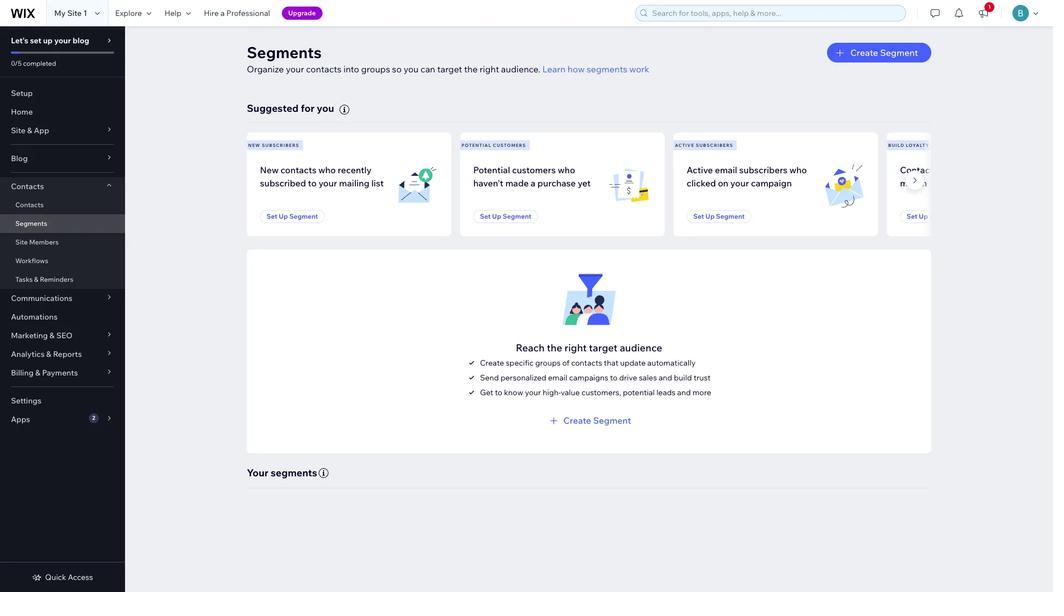 Task type: describe. For each thing, give the bounding box(es) containing it.
into
[[344, 64, 360, 75]]

segments inside 'segments organize your contacts into groups so you can target the right audience. learn how segments work'
[[587, 64, 628, 75]]

suggested for you
[[247, 102, 334, 115]]

you inside 'segments organize your contacts into groups so you can target the right audience. learn how segments work'
[[404, 64, 419, 75]]

& for site
[[27, 126, 32, 136]]

learn
[[543, 64, 566, 75]]

how
[[568, 64, 585, 75]]

active for active email subscribers who clicked on your campaign
[[687, 165, 713, 176]]

right inside 'segments organize your contacts into groups so you can target the right audience. learn how segments work'
[[480, 64, 499, 75]]

hire a professional link
[[197, 0, 277, 26]]

hire a professional
[[204, 8, 270, 18]]

active for active subscribers
[[675, 143, 695, 148]]

4 set up segment button from the left
[[901, 210, 965, 223]]

contacts inside new contacts who recently subscribed to your mailing list
[[281, 165, 317, 176]]

site for site members
[[15, 238, 28, 246]]

with
[[940, 165, 958, 176]]

audience
[[620, 342, 663, 354]]

2 horizontal spatial create
[[851, 47, 879, 58]]

site for site & app
[[11, 126, 25, 136]]

workflows
[[15, 257, 48, 265]]

set for active email subscribers who clicked on your campaign
[[694, 212, 705, 221]]

my
[[54, 8, 66, 18]]

automations link
[[0, 308, 125, 327]]

potential customers
[[462, 143, 526, 148]]

a inside potential customers who haven't made a purchase yet
[[531, 178, 536, 189]]

sales
[[639, 373, 657, 383]]

new subscribers
[[248, 143, 299, 148]]

to inside new contacts who recently subscribed to your mailing list
[[308, 178, 317, 189]]

target inside 'segments organize your contacts into groups so you can target the right audience. learn how segments work'
[[438, 64, 462, 75]]

up for made
[[493, 212, 502, 221]]

set up segment for made
[[480, 212, 532, 221]]

email inside reach the right target audience create specific groups of contacts that update automatically send personalized email campaigns to drive sales and build trust get to know your high-value customers, potential leads and more
[[549, 373, 568, 383]]

billing & payments
[[11, 368, 78, 378]]

setup
[[11, 88, 33, 98]]

tasks
[[15, 276, 33, 284]]

tasks & reminders
[[15, 276, 73, 284]]

upgrade button
[[282, 7, 323, 20]]

tasks & reminders link
[[0, 271, 125, 289]]

clicked
[[687, 178, 716, 189]]

list containing new contacts who recently subscribed to your mailing list
[[245, 133, 1054, 237]]

contacts for contacts 'popup button'
[[11, 182, 44, 192]]

home
[[11, 107, 33, 117]]

1 horizontal spatial to
[[495, 388, 503, 398]]

app
[[34, 126, 49, 136]]

more
[[693, 388, 712, 398]]

potential
[[623, 388, 655, 398]]

& for tasks
[[34, 276, 38, 284]]

up for subscribed
[[279, 212, 288, 221]]

subscribers for email
[[696, 143, 734, 148]]

home link
[[0, 103, 125, 121]]

set for potential customers who haven't made a purchase yet
[[480, 212, 491, 221]]

subscribers for contacts
[[262, 143, 299, 148]]

who for purchase
[[558, 165, 576, 176]]

analytics & reports
[[11, 350, 82, 360]]

& for analytics
[[46, 350, 51, 360]]

contacts link
[[0, 196, 125, 215]]

contacts inside contacts with a birthday this month
[[901, 165, 938, 176]]

set
[[30, 36, 41, 46]]

blog button
[[0, 149, 125, 168]]

help
[[165, 8, 182, 18]]

drive
[[620, 373, 638, 383]]

mailing
[[339, 178, 370, 189]]

potential for potential customers who haven't made a purchase yet
[[474, 165, 510, 176]]

my site 1
[[54, 8, 87, 18]]

2
[[92, 415, 95, 422]]

subscribers inside active email subscribers who clicked on your campaign
[[740, 165, 788, 176]]

& for marketing
[[50, 331, 55, 341]]

reach
[[516, 342, 545, 354]]

your inside sidebar element
[[54, 36, 71, 46]]

groups inside reach the right target audience create specific groups of contacts that update automatically send personalized email campaigns to drive sales and build trust get to know your high-value customers, potential leads and more
[[536, 358, 561, 368]]

site members
[[15, 238, 59, 246]]

site members link
[[0, 233, 125, 252]]

list
[[372, 178, 384, 189]]

contacts for contacts link
[[15, 201, 44, 209]]

0 horizontal spatial segments
[[271, 467, 317, 480]]

active subscribers
[[675, 143, 734, 148]]

marketing
[[11, 331, 48, 341]]

site & app
[[11, 126, 49, 136]]

segments for segments
[[15, 220, 47, 228]]

can
[[421, 64, 436, 75]]

set up segment button for clicked
[[687, 210, 752, 223]]

segments for segments organize your contacts into groups so you can target the right audience. learn how segments work
[[247, 43, 322, 62]]

analytics
[[11, 350, 45, 360]]

seo
[[56, 331, 73, 341]]

loyalty
[[907, 143, 930, 148]]

reach the right target audience create specific groups of contacts that update automatically send personalized email campaigns to drive sales and build trust get to know your high-value customers, potential leads and more
[[480, 342, 712, 398]]

0 horizontal spatial and
[[659, 373, 673, 383]]

know
[[504, 388, 524, 398]]

for
[[301, 102, 315, 115]]

create inside reach the right target audience create specific groups of contacts that update automatically send personalized email campaigns to drive sales and build trust get to know your high-value customers, potential leads and more
[[480, 358, 504, 368]]

customers for potential customers who haven't made a purchase yet
[[512, 165, 556, 176]]

0 vertical spatial site
[[67, 8, 82, 18]]

organize
[[247, 64, 284, 75]]

segments organize your contacts into groups so you can target the right audience. learn how segments work
[[247, 43, 650, 75]]

1 inside button
[[989, 3, 992, 10]]

help button
[[158, 0, 197, 26]]

automatically
[[648, 358, 696, 368]]

potential for potential customers
[[462, 143, 492, 148]]

0/5 completed
[[11, 59, 56, 68]]

set up segment for subscribed
[[267, 212, 318, 221]]

marketing & seo button
[[0, 327, 125, 345]]

haven't
[[474, 178, 504, 189]]

contacts button
[[0, 177, 125, 196]]

quick access button
[[32, 573, 93, 583]]

campaigns
[[570, 373, 609, 383]]

set up segment button for made
[[474, 210, 538, 223]]

right inside reach the right target audience create specific groups of contacts that update automatically send personalized email campaigns to drive sales and build trust get to know your high-value customers, potential leads and more
[[565, 342, 587, 354]]

build loyalty
[[889, 143, 930, 148]]

potential customers who haven't made a purchase yet
[[474, 165, 591, 189]]



Task type: vqa. For each thing, say whether or not it's contained in the screenshot.
The Update Google Sheets
no



Task type: locate. For each thing, give the bounding box(es) containing it.
a inside contacts with a birthday this month
[[960, 165, 965, 176]]

new contacts who recently subscribed to your mailing list
[[260, 165, 384, 189]]

audience.
[[501, 64, 541, 75]]

1 vertical spatial active
[[687, 165, 713, 176]]

1 vertical spatial target
[[589, 342, 618, 354]]

contacts up subscribed
[[281, 165, 317, 176]]

1 vertical spatial segments
[[271, 467, 317, 480]]

who for your
[[319, 165, 336, 176]]

1 horizontal spatial and
[[678, 388, 691, 398]]

3 set up segment from the left
[[694, 212, 745, 221]]

new for new subscribers
[[248, 143, 261, 148]]

right up of
[[565, 342, 587, 354]]

setup link
[[0, 84, 125, 103]]

1 vertical spatial contacts
[[281, 165, 317, 176]]

communications
[[11, 294, 72, 304]]

update
[[621, 358, 646, 368]]

1 vertical spatial site
[[11, 126, 25, 136]]

target right can
[[438, 64, 462, 75]]

1 horizontal spatial create segment
[[851, 47, 919, 58]]

your inside new contacts who recently subscribed to your mailing list
[[319, 178, 337, 189]]

up down month
[[920, 212, 929, 221]]

1 set up segment button from the left
[[260, 210, 325, 223]]

1 horizontal spatial email
[[715, 165, 738, 176]]

set up segment button down month
[[901, 210, 965, 223]]

your right the organize
[[286, 64, 304, 75]]

2 set up segment from the left
[[480, 212, 532, 221]]

& right 'tasks'
[[34, 276, 38, 284]]

upgrade
[[288, 9, 316, 17]]

on
[[718, 178, 729, 189]]

0 vertical spatial the
[[464, 64, 478, 75]]

who inside active email subscribers who clicked on your campaign
[[790, 165, 808, 176]]

a right with on the top of page
[[960, 165, 965, 176]]

1 vertical spatial email
[[549, 373, 568, 383]]

the right reach at the bottom of the page
[[547, 342, 563, 354]]

0 vertical spatial contacts
[[306, 64, 342, 75]]

1 vertical spatial you
[[317, 102, 334, 115]]

0 horizontal spatial create
[[480, 358, 504, 368]]

your down personalized on the bottom of page
[[525, 388, 541, 398]]

2 vertical spatial site
[[15, 238, 28, 246]]

1 vertical spatial a
[[960, 165, 965, 176]]

segment
[[881, 47, 919, 58], [290, 212, 318, 221], [503, 212, 532, 221], [717, 212, 745, 221], [930, 212, 959, 221], [594, 415, 632, 426]]

1 button
[[972, 0, 996, 26]]

new for new contacts who recently subscribed to your mailing list
[[260, 165, 279, 176]]

0 vertical spatial create segment button
[[828, 43, 932, 63]]

blog
[[73, 36, 89, 46]]

email
[[715, 165, 738, 176], [549, 373, 568, 383]]

new inside new contacts who recently subscribed to your mailing list
[[260, 165, 279, 176]]

quick
[[45, 573, 66, 583]]

3 who from the left
[[790, 165, 808, 176]]

2 vertical spatial to
[[495, 388, 503, 398]]

new up subscribed
[[260, 165, 279, 176]]

contacts with a birthday this month
[[901, 165, 1019, 189]]

automations
[[11, 312, 58, 322]]

0 horizontal spatial right
[[480, 64, 499, 75]]

access
[[68, 573, 93, 583]]

groups left so
[[361, 64, 390, 75]]

1 horizontal spatial right
[[565, 342, 587, 354]]

a
[[221, 8, 225, 18], [960, 165, 965, 176], [531, 178, 536, 189]]

2 vertical spatial contacts
[[572, 358, 603, 368]]

0 horizontal spatial who
[[319, 165, 336, 176]]

value
[[561, 388, 580, 398]]

0 horizontal spatial the
[[464, 64, 478, 75]]

2 vertical spatial create
[[564, 415, 592, 426]]

contacts inside 'segments organize your contacts into groups so you can target the right audience. learn how segments work'
[[306, 64, 342, 75]]

0 vertical spatial new
[[248, 143, 261, 148]]

segments up site members
[[15, 220, 47, 228]]

new
[[248, 143, 261, 148], [260, 165, 279, 176]]

1 horizontal spatial segments
[[587, 64, 628, 75]]

1 horizontal spatial a
[[531, 178, 536, 189]]

apps
[[11, 415, 30, 425]]

contacts down blog
[[11, 182, 44, 192]]

settings
[[11, 396, 41, 406]]

potential inside potential customers who haven't made a purchase yet
[[474, 165, 510, 176]]

set up segment button down made
[[474, 210, 538, 223]]

set up segment
[[267, 212, 318, 221], [480, 212, 532, 221], [694, 212, 745, 221], [907, 212, 959, 221]]

the
[[464, 64, 478, 75], [547, 342, 563, 354]]

professional
[[227, 8, 270, 18]]

suggested
[[247, 102, 299, 115]]

learn how segments work button
[[543, 63, 650, 76]]

email up high-
[[549, 373, 568, 383]]

target up that
[[589, 342, 618, 354]]

segment for set up segment button corresponding to subscribed
[[290, 212, 318, 221]]

segment for clicked set up segment button
[[717, 212, 745, 221]]

1 horizontal spatial groups
[[536, 358, 561, 368]]

new down suggested
[[248, 143, 261, 148]]

set up segment down month
[[907, 212, 959, 221]]

contacts left into
[[306, 64, 342, 75]]

2 horizontal spatial to
[[611, 373, 618, 383]]

0 vertical spatial segments
[[247, 43, 322, 62]]

and down build
[[678, 388, 691, 398]]

1 vertical spatial create segment button
[[547, 414, 632, 427]]

Search for tools, apps, help & more... field
[[649, 5, 903, 21]]

build
[[674, 373, 692, 383]]

get
[[480, 388, 494, 398]]

to left drive
[[611, 373, 618, 383]]

0 vertical spatial create segment
[[851, 47, 919, 58]]

reminders
[[40, 276, 73, 284]]

trust
[[694, 373, 711, 383]]

subscribers up on
[[696, 143, 734, 148]]

0 vertical spatial right
[[480, 64, 499, 75]]

0 horizontal spatial target
[[438, 64, 462, 75]]

who inside new contacts who recently subscribed to your mailing list
[[319, 165, 336, 176]]

specific
[[506, 358, 534, 368]]

you right so
[[404, 64, 419, 75]]

month
[[901, 178, 928, 189]]

work
[[630, 64, 650, 75]]

1 horizontal spatial 1
[[989, 3, 992, 10]]

birthday
[[967, 165, 1002, 176]]

4 set up segment from the left
[[907, 212, 959, 221]]

and up leads in the right bottom of the page
[[659, 373, 673, 383]]

0 vertical spatial active
[[675, 143, 695, 148]]

create segment button
[[828, 43, 932, 63], [547, 414, 632, 427]]

3 up from the left
[[706, 212, 715, 221]]

contacts inside reach the right target audience create specific groups of contacts that update automatically send personalized email campaigns to drive sales and build trust get to know your high-value customers, potential leads and more
[[572, 358, 603, 368]]

set up segment button down on
[[687, 210, 752, 223]]

site inside site & app popup button
[[11, 126, 25, 136]]

segments up the organize
[[247, 43, 322, 62]]

this
[[1004, 165, 1019, 176]]

set down month
[[907, 212, 918, 221]]

segments right how on the top right of page
[[587, 64, 628, 75]]

potential
[[462, 143, 492, 148], [474, 165, 510, 176]]

customers inside potential customers who haven't made a purchase yet
[[512, 165, 556, 176]]

who inside potential customers who haven't made a purchase yet
[[558, 165, 576, 176]]

2 horizontal spatial a
[[960, 165, 965, 176]]

to right subscribed
[[308, 178, 317, 189]]

segments inside sidebar element
[[15, 220, 47, 228]]

high-
[[543, 388, 561, 398]]

1 vertical spatial new
[[260, 165, 279, 176]]

0 horizontal spatial create segment
[[564, 415, 632, 426]]

4 set from the left
[[907, 212, 918, 221]]

1 vertical spatial create segment
[[564, 415, 632, 426]]

to right get
[[495, 388, 503, 398]]

you right for
[[317, 102, 334, 115]]

up down haven't
[[493, 212, 502, 221]]

sidebar element
[[0, 26, 125, 593]]

groups left of
[[536, 358, 561, 368]]

workflows link
[[0, 252, 125, 271]]

2 vertical spatial a
[[531, 178, 536, 189]]

target
[[438, 64, 462, 75], [589, 342, 618, 354]]

your right on
[[731, 178, 750, 189]]

2 horizontal spatial who
[[790, 165, 808, 176]]

set up segment button for subscribed
[[260, 210, 325, 223]]

contacts down contacts 'popup button'
[[15, 201, 44, 209]]

up down subscribed
[[279, 212, 288, 221]]

the inside reach the right target audience create specific groups of contacts that update automatically send personalized email campaigns to drive sales and build trust get to know your high-value customers, potential leads and more
[[547, 342, 563, 354]]

set up segment for clicked
[[694, 212, 745, 221]]

& right billing
[[35, 368, 40, 378]]

reports
[[53, 350, 82, 360]]

email up on
[[715, 165, 738, 176]]

settings link
[[0, 392, 125, 411]]

0 vertical spatial contacts
[[901, 165, 938, 176]]

1 set from the left
[[267, 212, 278, 221]]

list
[[245, 133, 1054, 237]]

0 vertical spatial segments
[[587, 64, 628, 75]]

analytics & reports button
[[0, 345, 125, 364]]

site inside site members link
[[15, 238, 28, 246]]

0 vertical spatial groups
[[361, 64, 390, 75]]

& left reports
[[46, 350, 51, 360]]

& left the seo
[[50, 331, 55, 341]]

1 horizontal spatial subscribers
[[696, 143, 734, 148]]

segments inside 'segments organize your contacts into groups so you can target the right audience. learn how segments work'
[[247, 43, 322, 62]]

1 horizontal spatial target
[[589, 342, 618, 354]]

segment for fourth set up segment button from left
[[930, 212, 959, 221]]

0 horizontal spatial segments
[[15, 220, 47, 228]]

create segment
[[851, 47, 919, 58], [564, 415, 632, 426]]

up
[[279, 212, 288, 221], [493, 212, 502, 221], [706, 212, 715, 221], [920, 212, 929, 221]]

2 up from the left
[[493, 212, 502, 221]]

1 set up segment from the left
[[267, 212, 318, 221]]

2 who from the left
[[558, 165, 576, 176]]

subscribers up campaign
[[740, 165, 788, 176]]

set up segment button
[[260, 210, 325, 223], [474, 210, 538, 223], [687, 210, 752, 223], [901, 210, 965, 223]]

customers up potential customers who haven't made a purchase yet
[[493, 143, 526, 148]]

0 vertical spatial and
[[659, 373, 673, 383]]

up down clicked
[[706, 212, 715, 221]]

the right can
[[464, 64, 478, 75]]

1 horizontal spatial who
[[558, 165, 576, 176]]

1 up from the left
[[279, 212, 288, 221]]

segment for set up segment button associated with made
[[503, 212, 532, 221]]

1 vertical spatial potential
[[474, 165, 510, 176]]

email inside active email subscribers who clicked on your campaign
[[715, 165, 738, 176]]

set down clicked
[[694, 212, 705, 221]]

right left 'audience.' at the top of the page
[[480, 64, 499, 75]]

a right 'hire'
[[221, 8, 225, 18]]

contacts up campaigns
[[572, 358, 603, 368]]

billing
[[11, 368, 34, 378]]

so
[[392, 64, 402, 75]]

0 vertical spatial target
[[438, 64, 462, 75]]

1 vertical spatial groups
[[536, 358, 561, 368]]

who up purchase
[[558, 165, 576, 176]]

2 set up segment button from the left
[[474, 210, 538, 223]]

1 who from the left
[[319, 165, 336, 176]]

0 horizontal spatial email
[[549, 373, 568, 383]]

segments link
[[0, 215, 125, 233]]

site down home
[[11, 126, 25, 136]]

0 vertical spatial create
[[851, 47, 879, 58]]

0 vertical spatial customers
[[493, 143, 526, 148]]

a right made
[[531, 178, 536, 189]]

0 horizontal spatial subscribers
[[262, 143, 299, 148]]

segments right your
[[271, 467, 317, 480]]

send
[[480, 373, 499, 383]]

set down haven't
[[480, 212, 491, 221]]

1 vertical spatial create
[[480, 358, 504, 368]]

0 horizontal spatial groups
[[361, 64, 390, 75]]

set up segment down on
[[694, 212, 745, 221]]

0 horizontal spatial a
[[221, 8, 225, 18]]

1 horizontal spatial create
[[564, 415, 592, 426]]

build
[[889, 143, 905, 148]]

active inside active email subscribers who clicked on your campaign
[[687, 165, 713, 176]]

your inside reach the right target audience create specific groups of contacts that update automatically send personalized email campaigns to drive sales and build trust get to know your high-value customers, potential leads and more
[[525, 388, 541, 398]]

0 vertical spatial a
[[221, 8, 225, 18]]

1 vertical spatial to
[[611, 373, 618, 383]]

made
[[506, 178, 529, 189]]

personalized
[[501, 373, 547, 383]]

your left mailing at the left top of page
[[319, 178, 337, 189]]

1 vertical spatial and
[[678, 388, 691, 398]]

1 vertical spatial right
[[565, 342, 587, 354]]

2 vertical spatial contacts
[[15, 201, 44, 209]]

1 horizontal spatial the
[[547, 342, 563, 354]]

up for clicked
[[706, 212, 715, 221]]

1 horizontal spatial create segment button
[[828, 43, 932, 63]]

who up campaign
[[790, 165, 808, 176]]

marketing & seo
[[11, 331, 73, 341]]

explore
[[115, 8, 142, 18]]

members
[[29, 238, 59, 246]]

your
[[54, 36, 71, 46], [286, 64, 304, 75], [319, 178, 337, 189], [731, 178, 750, 189], [525, 388, 541, 398]]

& left app
[[27, 126, 32, 136]]

your segments
[[247, 467, 317, 480]]

1 vertical spatial customers
[[512, 165, 556, 176]]

2 set from the left
[[480, 212, 491, 221]]

0 vertical spatial to
[[308, 178, 317, 189]]

0 vertical spatial potential
[[462, 143, 492, 148]]

1 horizontal spatial you
[[404, 64, 419, 75]]

1 horizontal spatial segments
[[247, 43, 322, 62]]

contacts up month
[[901, 165, 938, 176]]

recently
[[338, 165, 372, 176]]

customers for potential customers
[[493, 143, 526, 148]]

you
[[404, 64, 419, 75], [317, 102, 334, 115]]

& for billing
[[35, 368, 40, 378]]

communications button
[[0, 289, 125, 308]]

site right my at the left
[[67, 8, 82, 18]]

target inside reach the right target audience create specific groups of contacts that update automatically send personalized email campaigns to drive sales and build trust get to know your high-value customers, potential leads and more
[[589, 342, 618, 354]]

0 horizontal spatial create segment button
[[547, 414, 632, 427]]

who left 'recently'
[[319, 165, 336, 176]]

the inside 'segments organize your contacts into groups so you can target the right audience. learn how segments work'
[[464, 64, 478, 75]]

4 up from the left
[[920, 212, 929, 221]]

0 horizontal spatial to
[[308, 178, 317, 189]]

set for new contacts who recently subscribed to your mailing list
[[267, 212, 278, 221]]

segments
[[587, 64, 628, 75], [271, 467, 317, 480]]

leads
[[657, 388, 676, 398]]

purchase
[[538, 178, 576, 189]]

your right up
[[54, 36, 71, 46]]

set up segment button down subscribed
[[260, 210, 325, 223]]

set up segment down subscribed
[[267, 212, 318, 221]]

customers up made
[[512, 165, 556, 176]]

0 horizontal spatial 1
[[83, 8, 87, 18]]

up
[[43, 36, 53, 46]]

let's set up your blog
[[11, 36, 89, 46]]

0 vertical spatial email
[[715, 165, 738, 176]]

groups inside 'segments organize your contacts into groups so you can target the right audience. learn how segments work'
[[361, 64, 390, 75]]

1 vertical spatial segments
[[15, 220, 47, 228]]

2 horizontal spatial subscribers
[[740, 165, 788, 176]]

0 horizontal spatial you
[[317, 102, 334, 115]]

1 vertical spatial contacts
[[11, 182, 44, 192]]

0 vertical spatial you
[[404, 64, 419, 75]]

contacts
[[306, 64, 342, 75], [281, 165, 317, 176], [572, 358, 603, 368]]

3 set up segment button from the left
[[687, 210, 752, 223]]

1 vertical spatial the
[[547, 342, 563, 354]]

contacts inside 'popup button'
[[11, 182, 44, 192]]

hire
[[204, 8, 219, 18]]

site up workflows
[[15, 238, 28, 246]]

set down subscribed
[[267, 212, 278, 221]]

set up segment down made
[[480, 212, 532, 221]]

subscribed
[[260, 178, 306, 189]]

3 set from the left
[[694, 212, 705, 221]]

subscribers down suggested
[[262, 143, 299, 148]]

your inside active email subscribers who clicked on your campaign
[[731, 178, 750, 189]]

your inside 'segments organize your contacts into groups so you can target the right audience. learn how segments work'
[[286, 64, 304, 75]]

segments
[[247, 43, 322, 62], [15, 220, 47, 228]]

& inside dropdown button
[[50, 331, 55, 341]]



